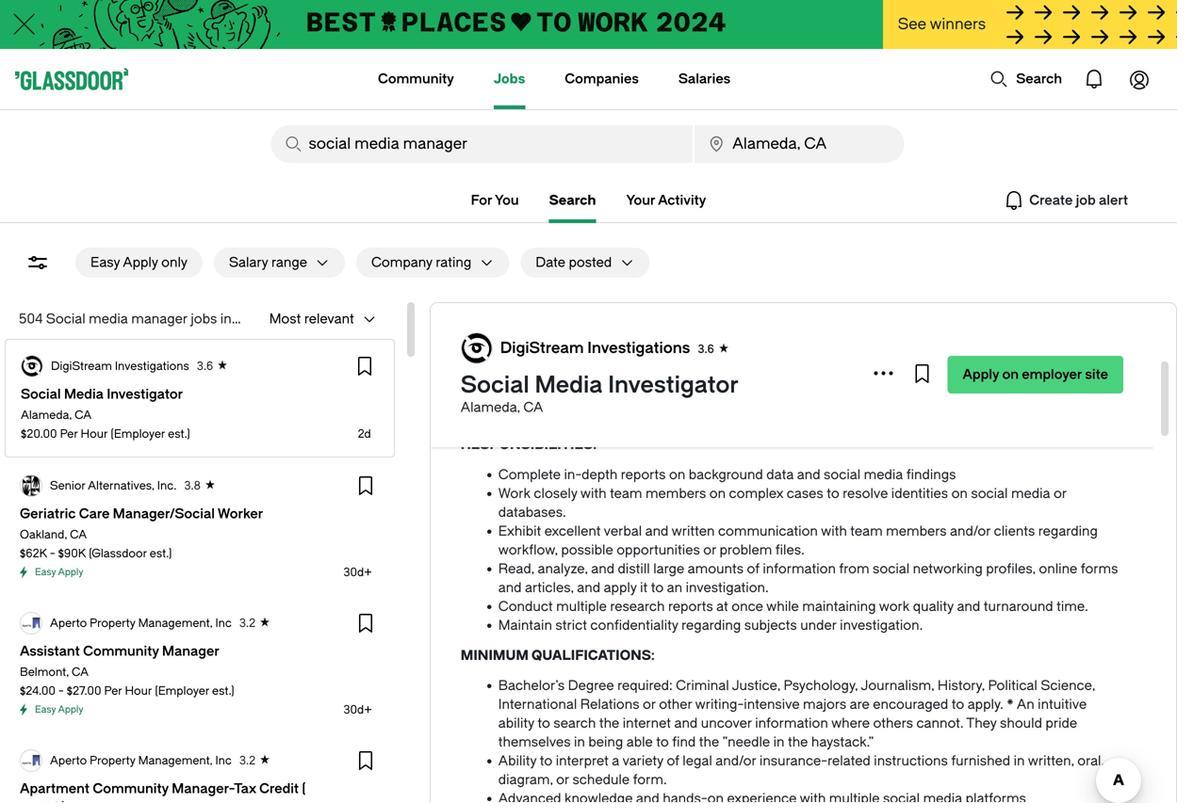 Task type: locate. For each thing, give the bounding box(es) containing it.
members up written
[[646, 486, 706, 502]]

dental,
[[639, 287, 683, 302]]

1 vertical spatial management,
[[138, 755, 213, 768]]

themselves inside : full-time, monday-friday, 8:00am-4:30pm health, dental, vision, fsa, and life insurance offered, and 401k retirement plan with 4% company match offered job summary: digistream investigations, a fast-growing national private investigation firm, seeks a clever social media investigator who will conduct desktop-based social media and background research as part of investigations into potentially fraudulent worker's compensation and liability claims. we are looking for individuals who pride themselves on their information-finding abilities on the internet and on social media in particular. responsibilities:
[[595, 400, 667, 415]]

media left manager at the top
[[89, 311, 128, 327]]

0 vertical spatial information
[[763, 562, 836, 577]]

1 vertical spatial themselves
[[498, 735, 571, 751]]

ca for belmont, ca $24.00 - $27.00 per hour (employer est.)
[[72, 666, 89, 680]]

are down part
[[1014, 381, 1034, 396]]

1 aperto from the top
[[50, 617, 87, 631]]

search link
[[549, 189, 596, 212]]

social up employer
[[1028, 343, 1067, 359]]

ca up senior
[[75, 409, 92, 422]]

1 vertical spatial -
[[58, 685, 64, 698]]

will
[[567, 362, 587, 377]]

media down the investigations,
[[535, 372, 603, 399]]

haystack."
[[811, 735, 874, 751]]

forms
[[1081, 562, 1118, 577]]

0 vertical spatial internet
[[941, 400, 989, 415]]

aperto property management, inc logo image up "belmont,"
[[21, 614, 41, 634]]

communication
[[718, 524, 818, 540]]

management, down belmont, ca $24.00 - $27.00 per hour (employer est.)
[[138, 755, 213, 768]]

1 horizontal spatial investigations
[[587, 340, 690, 357]]

3.2
[[239, 617, 256, 631], [239, 755, 256, 768]]

digistream inside jobs list element
[[51, 360, 112, 373]]

aperto property management, inc down belmont, ca $24.00 - $27.00 per hour (employer est.)
[[50, 755, 232, 768]]

1 horizontal spatial search
[[1016, 71, 1062, 87]]

the down the liability
[[917, 400, 937, 415]]

0 horizontal spatial 3.6
[[197, 360, 213, 373]]

relations
[[580, 697, 640, 713]]

0 horizontal spatial investigation.
[[686, 581, 769, 596]]

alameda, inside social media investigator alameda, ca
[[461, 400, 520, 416]]

investigations inside jobs list element
[[115, 360, 189, 373]]

possible
[[561, 543, 613, 558]]

1 horizontal spatial members
[[886, 524, 947, 540]]

0 horizontal spatial digistream investigations logo image
[[22, 356, 42, 377]]

background up the liability
[[853, 362, 927, 377]]

easy down $24.00
[[35, 705, 56, 716]]

regarding
[[1038, 524, 1098, 540], [682, 618, 741, 634]]

hour right $27.00
[[125, 685, 152, 698]]

aperto property management, inc
[[50, 617, 232, 631], [50, 755, 232, 768]]

internet down claims.
[[941, 400, 989, 415]]

investigator inside social media investigator alameda, ca
[[608, 372, 739, 399]]

0 vertical spatial themselves
[[595, 400, 667, 415]]

aperto
[[50, 617, 87, 631], [50, 755, 87, 768]]

1 vertical spatial property
[[90, 755, 135, 768]]

digistream investigations inside jobs list element
[[51, 360, 189, 373]]

digistream investigations up alameda, ca $20.00 per hour (employer est.)
[[51, 360, 189, 373]]

and left 401k
[[935, 287, 958, 302]]

information down the intensive
[[755, 716, 828, 732]]

0 vertical spatial 3.6
[[698, 343, 714, 356]]

2 aperto property management, inc from the top
[[50, 755, 232, 768]]

finding
[[801, 400, 844, 415]]

2 horizontal spatial alameda,
[[461, 400, 520, 416]]

est.) inside alameda, ca $20.00 per hour (employer est.)
[[168, 428, 190, 441]]

for you
[[471, 193, 519, 208]]

ca for alameda, ca $20.00 per hour (employer est.)
[[75, 409, 92, 422]]

media up clients
[[1011, 486, 1050, 502]]

investigations for digistream investigations logo within the jobs list element
[[115, 360, 189, 373]]

0 horizontal spatial pride
[[560, 400, 592, 415]]

insurance-
[[760, 754, 828, 770]]

3.6 inside jobs list element
[[197, 360, 213, 373]]

worker's
[[712, 381, 766, 396]]

1 horizontal spatial research
[[930, 362, 985, 377]]

0 vertical spatial aperto property management, inc logo image
[[21, 614, 41, 634]]

1 horizontal spatial company
[[481, 305, 542, 321]]

0 vertical spatial media
[[1070, 343, 1109, 359]]

they
[[966, 716, 997, 732]]

2 vertical spatial social
[[461, 372, 529, 399]]

ca inside social media investigator alameda, ca
[[523, 400, 543, 416]]

none field search keyword
[[271, 125, 693, 163]]

None field
[[271, 125, 693, 163], [695, 125, 904, 163]]

media up resolve
[[864, 467, 903, 483]]

3.6 up based
[[698, 343, 714, 356]]

1 vertical spatial research
[[610, 599, 665, 615]]

1 horizontal spatial are
[[1014, 381, 1034, 396]]

company left rating
[[371, 255, 432, 270]]

private
[[776, 343, 818, 359]]

digistream up alameda, ca $20.00 per hour (employer est.)
[[51, 360, 112, 373]]

on up written
[[669, 467, 685, 483]]

504
[[19, 311, 43, 327]]

1 horizontal spatial themselves
[[595, 400, 667, 415]]

easy apply down $24.00
[[35, 705, 83, 716]]

0 horizontal spatial and/or
[[716, 754, 756, 770]]

time.
[[1057, 599, 1088, 615]]

1 none field from the left
[[271, 125, 693, 163]]

verbal
[[604, 524, 642, 540]]

1 vertical spatial and/or
[[716, 754, 756, 770]]

1 vertical spatial est.)
[[150, 548, 172, 561]]

and right quality
[[957, 599, 980, 615]]

0 vertical spatial search
[[1016, 71, 1062, 87]]

in down individuals
[[461, 418, 472, 434]]

apply inside button
[[963, 367, 999, 383]]

social down national
[[743, 362, 780, 377]]

0 vertical spatial -
[[50, 548, 55, 561]]

written,
[[1028, 754, 1074, 770]]

2 30d+ from the top
[[343, 704, 372, 717]]

0 vertical spatial team
[[610, 486, 642, 502]]

0 vertical spatial easy
[[90, 255, 120, 270]]

are up where
[[850, 697, 870, 713]]

on inside button
[[1002, 367, 1019, 383]]

team down the 'depth'
[[610, 486, 642, 502]]

themselves up ability
[[498, 735, 571, 751]]

2 easy apply from the top
[[35, 705, 83, 716]]

easy down $62k
[[35, 567, 56, 578]]

0 horizontal spatial investigations
[[115, 360, 189, 373]]

looking
[[1037, 381, 1084, 396]]

1 horizontal spatial pride
[[1046, 716, 1077, 732]]

- inside belmont, ca $24.00 - $27.00 per hour (employer est.)
[[58, 685, 64, 698]]

1 vertical spatial aperto property management, inc
[[50, 755, 232, 768]]

0 horizontal spatial internet
[[623, 716, 671, 732]]

1 horizontal spatial and/or
[[950, 524, 991, 540]]

1 vertical spatial per
[[104, 685, 122, 698]]

2 inc from the top
[[215, 755, 232, 768]]

themselves inside bachelor's degree required: criminal justice, psychology, journalism, history, political science, international relations or other writing-intensive majors are encouraged to apply. * an intuitive ability to search the internet and uncover information where others cannot. they should pride themselves in being able to find the "needle in the haystack." ability to interpret a variety of legal and/or insurance-related instructions furnished in written, oral, diagram, or schedule form.
[[498, 735, 571, 751]]

senior alternatives, inc. logo image
[[21, 476, 41, 497]]

ca up $27.00
[[72, 666, 89, 680]]

1 vertical spatial members
[[886, 524, 947, 540]]

0 vertical spatial regarding
[[1038, 524, 1098, 540]]

digistream investigations logo image
[[462, 334, 492, 364], [22, 356, 42, 377]]

per inside alameda, ca $20.00 per hour (employer est.)
[[60, 428, 78, 441]]

0 horizontal spatial themselves
[[498, 735, 571, 751]]

aperto property management, inc logo image
[[21, 614, 41, 634], [21, 751, 41, 772]]

2 none field from the left
[[695, 125, 904, 163]]

alameda, down 'investigations'
[[461, 400, 520, 416]]

media down for
[[1079, 400, 1118, 415]]

3.8
[[184, 480, 201, 493]]

0 vertical spatial investigation.
[[686, 581, 769, 596]]

match
[[546, 305, 585, 321]]

investigations down manager at the top
[[115, 360, 189, 373]]

community link
[[378, 49, 454, 109]]

0 vertical spatial background
[[853, 362, 927, 377]]

- right $62k
[[50, 548, 55, 561]]

ca inside oakland, ca $62k - $90k (glassdoor est.)
[[70, 529, 87, 542]]

0 horizontal spatial investigator
[[461, 362, 534, 377]]

desktop-
[[645, 362, 702, 377]]

subjects
[[744, 618, 797, 634]]

est.) inside belmont, ca $24.00 - $27.00 per hour (employer est.)
[[212, 685, 234, 698]]

distill
[[618, 562, 650, 577]]

oral,
[[1078, 754, 1104, 770]]

of down problem
[[747, 562, 760, 577]]

2 horizontal spatial with
[[1090, 287, 1116, 302]]

media inside social media investigator alameda, ca
[[535, 372, 603, 399]]

1 inc from the top
[[215, 617, 232, 631]]

reports
[[621, 467, 666, 483], [668, 599, 713, 615]]

a right seeks at top
[[976, 343, 983, 359]]

on left complex
[[709, 486, 726, 502]]

1 vertical spatial information
[[755, 716, 828, 732]]

in inside : full-time, monday-friday, 8:00am-4:30pm health, dental, vision, fsa, and life insurance offered, and 401k retirement plan with 4% company match offered job summary: digistream investigations, a fast-growing national private investigation firm, seeks a clever social media investigator who will conduct desktop-based social media and background research as part of investigations into potentially fraudulent worker's compensation and liability claims. we are looking for individuals who pride themselves on their information-finding abilities on the internet and on social media in particular. responsibilities:
[[461, 418, 472, 434]]

a
[[628, 343, 636, 359], [976, 343, 983, 359], [612, 754, 619, 770]]

and down read,
[[498, 581, 522, 596]]

pride inside bachelor's degree required: criminal justice, psychology, journalism, history, political science, international relations or other writing-intensive majors are encouraged to apply. * an intuitive ability to search the internet and uncover information where others cannot. they should pride themselves in being able to find the "needle in the haystack." ability to interpret a variety of legal and/or insurance-related instructions furnished in written, oral, diagram, or schedule form.
[[1046, 716, 1077, 732]]

internet
[[941, 400, 989, 415], [623, 716, 671, 732]]

1 vertical spatial 30d+
[[343, 704, 372, 717]]

findings
[[906, 467, 956, 483]]

based
[[702, 362, 740, 377]]

with right plan
[[1090, 287, 1116, 302]]

cannot.
[[917, 716, 964, 732]]

: full-time, monday-friday, 8:00am-4:30pm health, dental, vision, fsa, and life insurance offered, and 401k retirement plan with 4% company match offered job summary: digistream investigations, a fast-growing national private investigation firm, seeks a clever social media investigator who will conduct desktop-based social media and background research as part of investigations into potentially fraudulent worker's compensation and liability claims. we are looking for individuals who pride themselves on their information-finding abilities on the internet and on social media in particular. responsibilities:
[[461, 268, 1118, 453]]

0 horizontal spatial of
[[667, 754, 679, 770]]

particular.
[[475, 418, 537, 434]]

jobs list element
[[4, 338, 396, 804]]

job
[[461, 324, 489, 340]]

0 horizontal spatial media
[[535, 372, 603, 399]]

easy apply only
[[90, 255, 188, 270]]

minimum qualifications:
[[461, 648, 655, 664]]

2d
[[358, 428, 371, 441]]

1 horizontal spatial -
[[58, 685, 64, 698]]

0 vertical spatial aperto property management, inc
[[50, 617, 232, 631]]

a down being
[[612, 754, 619, 770]]

who up into
[[537, 362, 564, 377]]

1 horizontal spatial investigator
[[608, 372, 739, 399]]

media inside : full-time, monday-friday, 8:00am-4:30pm health, dental, vision, fsa, and life insurance offered, and 401k retirement plan with 4% company match offered job summary: digistream investigations, a fast-growing national private investigation firm, seeks a clever social media investigator who will conduct desktop-based social media and background research as part of investigations into potentially fraudulent worker's compensation and liability claims. we are looking for individuals who pride themselves on their information-finding abilities on the internet and on social media in particular. responsibilities:
[[1070, 343, 1109, 359]]

media down 'private'
[[783, 362, 823, 377]]

digistream investigations for digistream investigations logo within the jobs list element
[[51, 360, 189, 373]]

ca inside belmont, ca $24.00 - $27.00 per hour (employer est.)
[[72, 666, 89, 680]]

2 property from the top
[[90, 755, 135, 768]]

retirement
[[992, 287, 1057, 302]]

1 vertical spatial (employer
[[155, 685, 209, 698]]

social up resolve
[[824, 467, 861, 483]]

fraudulent
[[645, 381, 709, 396]]

most
[[269, 311, 301, 327]]

social down looking
[[1039, 400, 1075, 415]]

and up 'find'
[[674, 716, 698, 732]]

excellent
[[544, 524, 601, 540]]

regarding up online
[[1038, 524, 1098, 540]]

apply on employer site button
[[948, 356, 1123, 394]]

1 horizontal spatial media
[[1070, 343, 1109, 359]]

themselves down the potentially
[[595, 400, 667, 415]]

with down the 'depth'
[[580, 486, 607, 502]]

:
[[609, 268, 612, 283]]

1 horizontal spatial with
[[821, 524, 847, 540]]

0 vertical spatial management,
[[138, 617, 213, 631]]

1 vertical spatial easy apply
[[35, 705, 83, 716]]

plan
[[1061, 287, 1087, 302]]

0 horizontal spatial team
[[610, 486, 642, 502]]

or up amounts
[[703, 543, 716, 558]]

in-
[[564, 467, 582, 483]]

company
[[371, 255, 432, 270], [481, 305, 542, 321]]

- left $27.00
[[58, 685, 64, 698]]

international
[[498, 697, 577, 713]]

research inside complete in-depth reports on background data and social media findings work closely with team members on complex cases to resolve identities on social media or databases. exhibit excellent verbal and written communication with team members and/or clients regarding workflow, possible opportunities or problem files. read, analyze, and distill large amounts of information from social networking profiles, online forms and articles, and apply it to an investigation. conduct multiple research reports at once while maintaining work quality and turnaround time. maintain strict confidentiality regarding subjects under investigation.
[[610, 599, 665, 615]]

posted
[[569, 255, 612, 270]]

media up site
[[1070, 343, 1109, 359]]

research down seeks at top
[[930, 362, 985, 377]]

0 horizontal spatial with
[[580, 486, 607, 502]]

1 vertical spatial aperto
[[50, 755, 87, 768]]

1 horizontal spatial 3.6
[[698, 343, 714, 356]]

ca for oakland, ca $62k - $90k (glassdoor est.)
[[70, 529, 87, 542]]

insurance
[[818, 287, 880, 302]]

alameda, down salary range "popup button"
[[234, 311, 294, 327]]

as
[[988, 362, 1003, 377]]

2 vertical spatial easy
[[35, 705, 56, 716]]

2 aperto property management, inc logo image from the top
[[21, 751, 41, 772]]

0 vertical spatial research
[[930, 362, 985, 377]]

1 vertical spatial background
[[689, 467, 763, 483]]

justice,
[[732, 679, 780, 694]]

30d+ for 3.2
[[343, 704, 372, 717]]

digistream investigations logo image down 4%
[[462, 334, 492, 364]]

apply left only
[[123, 255, 158, 270]]

minimum
[[461, 648, 529, 664]]

management,
[[138, 617, 213, 631], [138, 755, 213, 768]]

0 horizontal spatial research
[[610, 599, 665, 615]]

lottie animation container image
[[1072, 57, 1117, 102], [1117, 57, 1162, 102], [990, 70, 1009, 89], [990, 70, 1009, 89]]

lottie animation container image
[[303, 49, 379, 108], [303, 49, 379, 108], [1072, 57, 1117, 102], [1117, 57, 1162, 102]]

search up 'date posted'
[[549, 193, 596, 208]]

and inside bachelor's degree required: criminal justice, psychology, journalism, history, political science, international relations or other writing-intensive majors are encouraged to apply. * an intuitive ability to search the internet and uncover information where others cannot. they should pride themselves in being able to find the "needle in the haystack." ability to interpret a variety of legal and/or insurance-related instructions furnished in written, oral, diagram, or schedule form.
[[674, 716, 698, 732]]

research
[[930, 362, 985, 377], [610, 599, 665, 615]]

0 vertical spatial and/or
[[950, 524, 991, 540]]

- inside oakland, ca $62k - $90k (glassdoor est.)
[[50, 548, 55, 561]]

digistream investigations logo image down 504
[[22, 356, 42, 377]]

social inside social media investigator alameda, ca
[[461, 372, 529, 399]]

team down resolve
[[850, 524, 883, 540]]

est.) for alameda, ca $20.00 per hour (employer est.)
[[168, 428, 190, 441]]

and down possible
[[591, 562, 615, 577]]

date
[[536, 255, 565, 270]]

0 vertical spatial reports
[[621, 467, 666, 483]]

0 vertical spatial digistream investigations
[[500, 340, 690, 357]]

investigator inside : full-time, monday-friday, 8:00am-4:30pm health, dental, vision, fsa, and life insurance offered, and 401k retirement plan with 4% company match offered job summary: digistream investigations, a fast-growing national private investigation firm, seeks a clever social media investigator who will conduct desktop-based social media and background research as part of investigations into potentially fraudulent worker's compensation and liability claims. we are looking for individuals who pride themselves on their information-finding abilities on the internet and on social media in particular. responsibilities:
[[461, 362, 534, 377]]

inc for first aperto property management, inc logo from the bottom of the jobs list element
[[215, 755, 232, 768]]

digistream inside : full-time, monday-friday, 8:00am-4:30pm health, dental, vision, fsa, and life insurance offered, and 401k retirement plan with 4% company match offered job summary: digistream investigations, a fast-growing national private investigation firm, seeks a clever social media investigator who will conduct desktop-based social media and background research as part of investigations into potentially fraudulent worker's compensation and liability claims. we are looking for individuals who pride themselves on their information-finding abilities on the internet and on social media in particular. responsibilities:
[[461, 343, 532, 359]]

on
[[1002, 367, 1019, 383], [670, 400, 687, 415], [898, 400, 914, 415], [1019, 400, 1035, 415], [669, 467, 685, 483], [709, 486, 726, 502], [952, 486, 968, 502]]

articles,
[[525, 581, 574, 596]]

company inside popup button
[[371, 255, 432, 270]]

media
[[1070, 343, 1109, 359], [535, 372, 603, 399]]

alameda, up $20.00
[[21, 409, 72, 422]]

on down apply on employer site button
[[1019, 400, 1035, 415]]

of down 'find'
[[667, 754, 679, 770]]

$27.00
[[67, 685, 101, 698]]

property up belmont, ca $24.00 - $27.00 per hour (employer est.)
[[90, 617, 135, 631]]

1 horizontal spatial digistream investigations logo image
[[462, 334, 492, 364]]

1 vertical spatial 3.2
[[239, 755, 256, 768]]

0 vertical spatial easy apply
[[35, 567, 83, 578]]

investigations
[[461, 381, 547, 396]]

1 horizontal spatial none field
[[695, 125, 904, 163]]

of inside : full-time, monday-friday, 8:00am-4:30pm health, dental, vision, fsa, and life insurance offered, and 401k retirement plan with 4% company match offered job summary: digistream investigations, a fast-growing national private investigation firm, seeks a clever social media investigator who will conduct desktop-based social media and background research as part of investigations into potentially fraudulent worker's compensation and liability claims. we are looking for individuals who pride themselves on their information-finding abilities on the internet and on social media in particular. responsibilities:
[[1034, 362, 1047, 377]]

potentially
[[577, 381, 642, 396]]

1 30d+ from the top
[[343, 566, 372, 580]]

winners
[[930, 16, 986, 33]]

bachelor's
[[498, 679, 565, 694]]

ca inside alameda, ca $20.00 per hour (employer est.)
[[75, 409, 92, 422]]

regarding down at
[[682, 618, 741, 634]]

1 horizontal spatial of
[[747, 562, 760, 577]]

or down required:
[[643, 697, 656, 713]]

investigation. down the work
[[840, 618, 923, 634]]

aperto up "belmont,"
[[50, 617, 87, 631]]

0 vertical spatial of
[[1034, 362, 1047, 377]]

from
[[839, 562, 870, 577]]

0 vertical spatial members
[[646, 486, 706, 502]]

form.
[[633, 773, 667, 788]]

offered,
[[883, 287, 931, 302]]

easy right open filter menu image at the left
[[90, 255, 120, 270]]

0 vertical spatial inc
[[215, 617, 232, 631]]

search down see winners link
[[1016, 71, 1062, 87]]

1 vertical spatial team
[[850, 524, 883, 540]]

1 vertical spatial of
[[747, 562, 760, 577]]

1 vertical spatial inc
[[215, 755, 232, 768]]

investigations for digistream investigations logo to the right
[[587, 340, 690, 357]]

instructions
[[874, 754, 948, 770]]

1 easy apply from the top
[[35, 567, 83, 578]]

1 vertical spatial regarding
[[682, 618, 741, 634]]

oakland,
[[20, 529, 67, 542]]

workflow,
[[498, 543, 558, 558]]

only
[[161, 255, 188, 270]]

information inside bachelor's degree required: criminal justice, psychology, journalism, history, political science, international relations or other writing-intensive majors are encouraged to apply. * an intuitive ability to search the internet and uncover information where others cannot. they should pride themselves in being able to find the "needle in the haystack." ability to interpret a variety of legal and/or insurance-related instructions furnished in written, oral, diagram, or schedule form.
[[755, 716, 828, 732]]

a inside bachelor's degree required: criminal justice, psychology, journalism, history, political science, international relations or other writing-intensive majors are encouraged to apply. * an intuitive ability to search the internet and uncover information where others cannot. they should pride themselves in being able to find the "needle in the haystack." ability to interpret a variety of legal and/or insurance-related instructions furnished in written, oral, diagram, or schedule form.
[[612, 754, 619, 770]]

0 vertical spatial aperto
[[50, 617, 87, 631]]

ca up $90k
[[70, 529, 87, 542]]

1 vertical spatial company
[[481, 305, 542, 321]]

interpret
[[556, 754, 609, 770]]

3.6 down jobs
[[197, 360, 213, 373]]

- for $27.00
[[58, 685, 64, 698]]

the up legal
[[699, 735, 719, 751]]

easy apply for $90k
[[35, 567, 83, 578]]

easy apply down $90k
[[35, 567, 83, 578]]

most relevant
[[269, 311, 354, 327]]

3.6
[[698, 343, 714, 356], [197, 360, 213, 373]]

0 vertical spatial hour
[[81, 428, 108, 441]]

who down into
[[530, 400, 557, 415]]

in right jobs
[[220, 311, 232, 327]]

resolve
[[843, 486, 888, 502]]

and up abilities
[[866, 381, 889, 396]]

and/or up networking
[[950, 524, 991, 540]]

social right 504
[[46, 311, 86, 327]]

a left the fast-
[[628, 343, 636, 359]]

companies link
[[565, 49, 639, 109]]

media
[[89, 311, 128, 327], [783, 362, 823, 377], [1079, 400, 1118, 415], [864, 467, 903, 483], [1011, 486, 1050, 502]]

1 vertical spatial social
[[1028, 343, 1067, 359]]

large
[[653, 562, 684, 577]]

1 vertical spatial investigations
[[115, 360, 189, 373]]

0 vertical spatial are
[[1014, 381, 1034, 396]]

est.) inside oakland, ca $62k - $90k (glassdoor est.)
[[150, 548, 172, 561]]

0 vertical spatial per
[[60, 428, 78, 441]]

aperto property management, inc logo image down $24.00
[[21, 751, 41, 772]]

salary range button
[[214, 248, 307, 278]]

of inside complete in-depth reports on background data and social media findings work closely with team members on complex cases to resolve identities on social media or databases. exhibit excellent verbal and written communication with team members and/or clients regarding workflow, possible opportunities or problem files. read, analyze, and distill large amounts of information from social networking profiles, online forms and articles, and apply it to an investigation. conduct multiple research reports at once while maintaining work quality and turnaround time. maintain strict confidentiality regarding subjects under investigation.
[[747, 562, 760, 577]]

investigations up conduct
[[587, 340, 690, 357]]

2 aperto from the top
[[50, 755, 87, 768]]

of inside bachelor's degree required: criminal justice, psychology, journalism, history, political science, international relations or other writing-intensive majors are encouraged to apply. * an intuitive ability to search the internet and uncover information where others cannot. they should pride themselves in being able to find the "needle in the haystack." ability to interpret a variety of legal and/or insurance-related instructions furnished in written, oral, diagram, or schedule form.
[[667, 754, 679, 770]]

digistream investigations for digistream investigations logo to the right
[[500, 340, 690, 357]]

property down $27.00
[[90, 755, 135, 768]]

4%
[[461, 305, 478, 321]]

2 vertical spatial est.)
[[212, 685, 234, 698]]

0 horizontal spatial a
[[612, 754, 619, 770]]

schedule
[[572, 773, 630, 788]]

friday,
[[736, 268, 776, 283]]

cases
[[787, 486, 823, 502]]

0 horizontal spatial company
[[371, 255, 432, 270]]

2 horizontal spatial social
[[1028, 343, 1067, 359]]

jobs link
[[494, 49, 525, 109]]

0 vertical spatial property
[[90, 617, 135, 631]]



Task type: describe. For each thing, give the bounding box(es) containing it.
see winners
[[898, 16, 986, 33]]

1 aperto property management, inc logo image from the top
[[21, 614, 41, 634]]

and left life
[[764, 287, 788, 302]]

seeks
[[936, 343, 973, 359]]

salaries link
[[678, 49, 731, 109]]

social right "from"
[[873, 562, 910, 577]]

company rating
[[371, 255, 471, 270]]

at
[[716, 599, 728, 615]]

alameda, ca $20.00 per hour (employer est.)
[[21, 409, 190, 441]]

company inside : full-time, monday-friday, 8:00am-4:30pm health, dental, vision, fsa, and life insurance offered, and 401k retirement plan with 4% company match offered job summary: digistream investigations, a fast-growing national private investigation firm, seeks a clever social media investigator who will conduct desktop-based social media and background research as part of investigations into potentially fraudulent worker's compensation and liability claims. we are looking for individuals who pride themselves on their information-finding abilities on the internet and on social media in particular. responsibilities:
[[481, 305, 542, 321]]

and up multiple
[[577, 581, 600, 596]]

est.) for oakland, ca $62k - $90k (glassdoor est.)
[[150, 548, 172, 561]]

growing
[[669, 343, 719, 359]]

3.6 for digistream investigations logo to the right
[[698, 343, 714, 356]]

read,
[[498, 562, 534, 577]]

$90k
[[58, 548, 86, 561]]

their
[[690, 400, 718, 415]]

investigation
[[822, 343, 901, 359]]

salary range
[[229, 255, 307, 270]]

and up cases
[[797, 467, 821, 483]]

the up insurance-
[[788, 735, 808, 751]]

apply down $27.00
[[58, 705, 83, 716]]

1 3.2 from the top
[[239, 617, 256, 631]]

inc.
[[157, 480, 177, 493]]

intuitive
[[1038, 697, 1087, 713]]

hour inside alameda, ca $20.00 per hour (employer est.)
[[81, 428, 108, 441]]

summary:
[[492, 324, 570, 340]]

rating
[[436, 255, 471, 270]]

related
[[828, 754, 871, 770]]

easy for senior
[[35, 567, 56, 578]]

0 horizontal spatial reports
[[621, 467, 666, 483]]

work
[[498, 486, 531, 502]]

find
[[672, 735, 696, 751]]

to left 'find'
[[656, 735, 669, 751]]

on down fraudulent
[[670, 400, 687, 415]]

digistream investigations logo image inside jobs list element
[[22, 356, 42, 377]]

with inside : full-time, monday-friday, 8:00am-4:30pm health, dental, vision, fsa, and life insurance offered, and 401k retirement plan with 4% company match offered job summary: digistream investigations, a fast-growing national private investigation firm, seeks a clever social media investigator who will conduct desktop-based social media and background research as part of investigations into potentially fraudulent worker's compensation and liability claims. we are looking for individuals who pride themselves on their information-finding abilities on the internet and on social media in particular. responsibilities:
[[1090, 287, 1116, 302]]

social inside : full-time, monday-friday, 8:00am-4:30pm health, dental, vision, fsa, and life insurance offered, and 401k retirement plan with 4% company match offered job summary: digistream investigations, a fast-growing national private investigation firm, seeks a clever social media investigator who will conduct desktop-based social media and background research as part of investigations into potentially fraudulent worker's compensation and liability claims. we are looking for individuals who pride themselves on their information-finding abilities on the internet and on social media in particular. responsibilities:
[[1028, 343, 1067, 359]]

1 horizontal spatial regarding
[[1038, 524, 1098, 540]]

internet inside : full-time, monday-friday, 8:00am-4:30pm health, dental, vision, fsa, and life insurance offered, and 401k retirement plan with 4% company match offered job summary: digistream investigations, a fast-growing national private investigation firm, seeks a clever social media investigator who will conduct desktop-based social media and background research as part of investigations into potentially fraudulent worker's compensation and liability claims. we are looking for individuals who pride themselves on their information-finding abilities on the internet and on social media in particular. responsibilities:
[[941, 400, 989, 415]]

0 horizontal spatial regarding
[[682, 618, 741, 634]]

digistream for digistream investigations logo to the right
[[500, 340, 584, 357]]

profiles,
[[986, 562, 1036, 577]]

science,
[[1041, 679, 1095, 694]]

per inside belmont, ca $24.00 - $27.00 per hour (employer est.)
[[104, 685, 122, 698]]

jobs
[[494, 71, 525, 87]]

political
[[988, 679, 1038, 694]]

pride inside : full-time, monday-friday, 8:00am-4:30pm health, dental, vision, fsa, and life insurance offered, and 401k retirement plan with 4% company match offered job summary: digistream investigations, a fast-growing national private investigation firm, seeks a clever social media investigator who will conduct desktop-based social media and background research as part of investigations into potentially fraudulent worker's compensation and liability claims. we are looking for individuals who pride themselves on their information-finding abilities on the internet and on social media in particular. responsibilities:
[[560, 400, 592, 415]]

apply inside button
[[123, 255, 158, 270]]

maintaining
[[802, 599, 876, 615]]

jobs
[[191, 311, 217, 327]]

inc for 2nd aperto property management, inc logo from the bottom
[[215, 617, 232, 631]]

being
[[588, 735, 623, 751]]

apply on employer site
[[963, 367, 1108, 383]]

2 management, from the top
[[138, 755, 213, 768]]

intensive
[[744, 697, 800, 713]]

or up online
[[1054, 486, 1067, 502]]

are inside bachelor's degree required: criminal justice, psychology, journalism, history, political science, international relations or other writing-intensive majors are encouraged to apply. * an intuitive ability to search the internet and uncover information where others cannot. they should pride themselves in being able to find the "needle in the haystack." ability to interpret a variety of legal and/or insurance-related instructions furnished in written, oral, diagram, or schedule form.
[[850, 697, 870, 713]]

2 horizontal spatial a
[[976, 343, 983, 359]]

and up compensation
[[826, 362, 849, 377]]

ability
[[498, 754, 537, 770]]

1 management, from the top
[[138, 617, 213, 631]]

4:30pm
[[834, 268, 882, 283]]

background inside complete in-depth reports on background data and social media findings work closely with team members on complex cases to resolve identities on social media or databases. exhibit excellent verbal and written communication with team members and/or clients regarding workflow, possible opportunities or problem files. read, analyze, and distill large amounts of information from social networking profiles, online forms and articles, and apply it to an investigation. conduct multiple research reports at once while maintaining work quality and turnaround time. maintain strict confidentiality regarding subjects under investigation.
[[689, 467, 763, 483]]

information-
[[721, 400, 801, 415]]

belmont,
[[20, 666, 69, 680]]

employer
[[1022, 367, 1082, 383]]

Search location field
[[695, 125, 904, 163]]

easy for aperto
[[35, 705, 56, 716]]

easy apply only button
[[75, 248, 203, 278]]

others
[[873, 716, 913, 732]]

for you link
[[471, 189, 519, 212]]

bachelor's degree required: criminal justice, psychology, journalism, history, political science, international relations or other writing-intensive majors are encouraged to apply. * an intuitive ability to search the internet and uncover information where others cannot. they should pride themselves in being able to find the "needle in the haystack." ability to interpret a variety of legal and/or insurance-related instructions furnished in written, oral, diagram, or schedule form.
[[498, 679, 1104, 788]]

and down we
[[992, 400, 1016, 415]]

files.
[[775, 543, 805, 558]]

0 horizontal spatial search
[[549, 193, 596, 208]]

senior alternatives, inc.
[[50, 480, 177, 493]]

companies
[[565, 71, 639, 87]]

in left written,
[[1014, 754, 1025, 770]]

abilities
[[847, 400, 894, 415]]

variety
[[622, 754, 664, 770]]

none field "search location"
[[695, 125, 904, 163]]

- for $90k
[[50, 548, 55, 561]]

Search keyword field
[[271, 125, 693, 163]]

30d+ for 3.8
[[343, 566, 372, 580]]

1 horizontal spatial a
[[628, 343, 636, 359]]

are inside : full-time, monday-friday, 8:00am-4:30pm health, dental, vision, fsa, and life insurance offered, and 401k retirement plan with 4% company match offered job summary: digistream investigations, a fast-growing national private investigation firm, seeks a clever social media investigator who will conduct desktop-based social media and background research as part of investigations into potentially fraudulent worker's compensation and liability claims. we are looking for individuals who pride themselves on their information-finding abilities on the internet and on social media in particular. responsibilities:
[[1014, 381, 1034, 396]]

turnaround
[[984, 599, 1053, 615]]

qualifications:
[[532, 648, 655, 664]]

apply
[[604, 581, 637, 596]]

1 property from the top
[[90, 617, 135, 631]]

*
[[1007, 697, 1014, 713]]

an
[[1017, 697, 1035, 713]]

senior
[[50, 480, 85, 493]]

to right it
[[651, 581, 664, 596]]

or down interpret
[[556, 773, 569, 788]]

alameda, inside alameda, ca $20.00 per hour (employer est.)
[[21, 409, 72, 422]]

1 vertical spatial who
[[530, 400, 557, 415]]

background inside : full-time, monday-friday, 8:00am-4:30pm health, dental, vision, fsa, and life insurance offered, and 401k retirement plan with 4% company match offered job summary: digistream investigations, a fast-growing national private investigation firm, seeks a clever social media investigator who will conduct desktop-based social media and background research as part of investigations into potentially fraudulent worker's compensation and liability claims. we are looking for individuals who pride themselves on their information-finding abilities on the internet and on social media in particular. responsibilities:
[[853, 362, 927, 377]]

full-
[[616, 268, 645, 283]]

most relevant button
[[254, 304, 354, 335]]

in up insurance-
[[773, 735, 785, 751]]

hour inside belmont, ca $24.00 - $27.00 per hour (employer est.)
[[125, 685, 152, 698]]

multiple
[[556, 599, 607, 615]]

and/or inside bachelor's degree required: criminal justice, psychology, journalism, history, political science, international relations or other writing-intensive majors are encouraged to apply. * an intuitive ability to search the internet and uncover information where others cannot. they should pride themselves in being able to find the "needle in the haystack." ability to interpret a variety of legal and/or insurance-related instructions furnished in written, oral, diagram, or schedule form.
[[716, 754, 756, 770]]

written
[[672, 524, 715, 540]]

in up interpret
[[574, 735, 585, 751]]

conduct
[[590, 362, 642, 377]]

able
[[627, 735, 653, 751]]

1 aperto property management, inc from the top
[[50, 617, 232, 631]]

2 vertical spatial with
[[821, 524, 847, 540]]

to right cases
[[827, 486, 839, 502]]

compensation
[[769, 381, 863, 396]]

0 horizontal spatial members
[[646, 486, 706, 502]]

offered
[[588, 305, 634, 321]]

2 3.2 from the top
[[239, 755, 256, 768]]

3.6 for digistream investigations logo within the jobs list element
[[197, 360, 213, 373]]

0 vertical spatial who
[[537, 362, 564, 377]]

apply.
[[968, 697, 1003, 713]]

part
[[1006, 362, 1031, 377]]

easy inside button
[[90, 255, 120, 270]]

$62k
[[20, 548, 47, 561]]

analyze,
[[538, 562, 588, 577]]

social media investigator alameda, ca
[[461, 372, 739, 416]]

quality
[[913, 599, 954, 615]]

apply down $90k
[[58, 567, 83, 578]]

where
[[831, 716, 870, 732]]

your activity
[[626, 193, 706, 208]]

open filter menu image
[[26, 252, 49, 274]]

1 horizontal spatial alameda,
[[234, 311, 294, 327]]

digistream for digistream investigations logo within the jobs list element
[[51, 360, 112, 373]]

(employer inside belmont, ca $24.00 - $27.00 per hour (employer est.)
[[155, 685, 209, 698]]

0 vertical spatial social
[[46, 311, 86, 327]]

ca down the "range"
[[297, 311, 317, 327]]

internet inside bachelor's degree required: criminal justice, psychology, journalism, history, political science, international relations or other writing-intensive majors are encouraged to apply. * an intuitive ability to search the internet and uncover information where others cannot. they should pride themselves in being able to find the "needle in the haystack." ability to interpret a variety of legal and/or insurance-related instructions furnished in written, oral, diagram, or schedule form.
[[623, 716, 671, 732]]

$24.00
[[20, 685, 56, 698]]

social up clients
[[971, 486, 1008, 502]]

investigations,
[[535, 343, 625, 359]]

search inside button
[[1016, 71, 1062, 87]]

your activity link
[[626, 189, 706, 212]]

claims.
[[944, 381, 988, 396]]

research inside : full-time, monday-friday, 8:00am-4:30pm health, dental, vision, fsa, and life insurance offered, and 401k retirement plan with 4% company match offered job summary: digistream investigations, a fast-growing national private investigation firm, seeks a clever social media investigator who will conduct desktop-based social media and background research as part of investigations into potentially fraudulent worker's compensation and liability claims. we are looking for individuals who pride themselves on their information-finding abilities on the internet and on social media in particular. responsibilities:
[[930, 362, 985, 377]]

information inside complete in-depth reports on background data and social media findings work closely with team members on complex cases to resolve identities on social media or databases. exhibit excellent verbal and written communication with team members and/or clients regarding workflow, possible opportunities or problem files. read, analyze, and distill large amounts of information from social networking profiles, online forms and articles, and apply it to an investigation. conduct multiple research reports at once while maintaining work quality and turnaround time. maintain strict confidentiality regarding subjects under investigation.
[[763, 562, 836, 577]]

to down international on the left bottom of the page
[[538, 716, 550, 732]]

fast-
[[639, 343, 669, 359]]

ability
[[498, 716, 534, 732]]

to up diagram,
[[540, 754, 553, 770]]

it
[[640, 581, 648, 596]]

(employer inside alameda, ca $20.00 per hour (employer est.)
[[111, 428, 165, 441]]

easy apply for $27.00
[[35, 705, 83, 716]]

1 vertical spatial investigation.
[[840, 618, 923, 634]]

to down history,
[[952, 697, 964, 713]]

and up opportunities
[[645, 524, 669, 540]]

the inside : full-time, monday-friday, 8:00am-4:30pm health, dental, vision, fsa, and life insurance offered, and 401k retirement plan with 4% company match offered job summary: digistream investigations, a fast-growing national private investigation firm, seeks a clever social media investigator who will conduct desktop-based social media and background research as part of investigations into potentially fraudulent worker's compensation and liability claims. we are looking for individuals who pride themselves on their information-finding abilities on the internet and on social media in particular. responsibilities:
[[917, 400, 937, 415]]

the down relations
[[599, 716, 619, 732]]

range
[[271, 255, 307, 270]]

and/or inside complete in-depth reports on background data and social media findings work closely with team members on complex cases to resolve identities on social media or databases. exhibit excellent verbal and written communication with team members and/or clients regarding workflow, possible opportunities or problem files. read, analyze, and distill large amounts of information from social networking profiles, online forms and articles, and apply it to an investigation. conduct multiple research reports at once while maintaining work quality and turnaround time. maintain strict confidentiality regarding subjects under investigation.
[[950, 524, 991, 540]]

depth
[[582, 467, 618, 483]]

on down findings
[[952, 486, 968, 502]]

health,
[[591, 287, 635, 302]]

on down the liability
[[898, 400, 914, 415]]

complex
[[729, 486, 783, 502]]

national
[[722, 343, 773, 359]]

exhibit
[[498, 524, 541, 540]]

1 vertical spatial reports
[[668, 599, 713, 615]]



Task type: vqa. For each thing, say whether or not it's contained in the screenshot.
desktop-
yes



